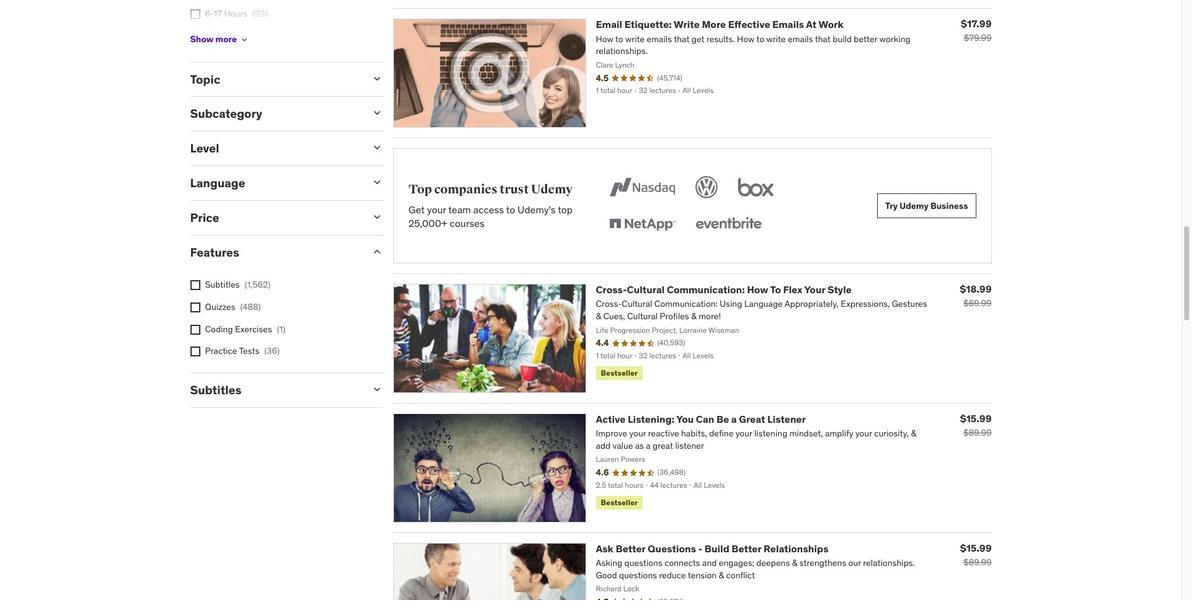 Task type: locate. For each thing, give the bounding box(es) containing it.
udemy up top
[[531, 182, 573, 197]]

1 vertical spatial $15.99
[[960, 542, 992, 554]]

$79.99
[[964, 32, 992, 44]]

1 small image from the top
[[371, 72, 383, 85]]

udemy
[[531, 182, 573, 197], [900, 200, 929, 211]]

price button
[[190, 210, 361, 225]]

subtitles for subtitles
[[190, 383, 242, 398]]

how
[[747, 284, 768, 296]]

1 vertical spatial small image
[[371, 107, 383, 119]]

quizzes
[[205, 302, 235, 313]]

0 horizontal spatial udemy
[[531, 182, 573, 197]]

practice
[[205, 346, 237, 357]]

$17.99
[[961, 18, 992, 30]]

coding
[[205, 324, 233, 335]]

xsmall image
[[190, 10, 200, 20], [239, 35, 249, 44], [190, 303, 200, 313], [190, 325, 200, 335], [190, 347, 200, 357]]

small image for price
[[371, 211, 383, 223]]

features button
[[190, 245, 361, 260]]

subtitles button
[[190, 383, 361, 398]]

0 vertical spatial $89.99
[[963, 427, 992, 439]]

0 vertical spatial small image
[[371, 72, 383, 85]]

(36)
[[264, 346, 280, 357]]

1 vertical spatial hours
[[221, 30, 244, 42]]

xsmall image right more
[[239, 35, 249, 44]]

cultural
[[627, 284, 665, 296]]

price
[[190, 210, 219, 225]]

top
[[558, 203, 573, 216]]

3 small image from the top
[[371, 211, 383, 223]]

better right build
[[732, 543, 761, 555]]

ask better questions - build better relationships link
[[596, 543, 829, 555]]

1 $89.99 from the top
[[963, 427, 992, 439]]

try udemy business link
[[877, 194, 976, 218]]

hours right 17 on the top
[[224, 8, 247, 20]]

xsmall image inside show more button
[[239, 35, 249, 44]]

language button
[[190, 176, 361, 191]]

companies
[[434, 182, 497, 197]]

0 vertical spatial $15.99 $89.99
[[960, 413, 992, 439]]

udemy's
[[518, 203, 556, 216]]

0 vertical spatial subtitles
[[205, 279, 240, 291]]

$15.99 $89.99
[[960, 413, 992, 439], [960, 542, 992, 568]]

subcategory button
[[190, 106, 361, 121]]

team
[[448, 203, 471, 216]]

1 horizontal spatial udemy
[[900, 200, 929, 211]]

topic button
[[190, 72, 361, 87]]

effective
[[728, 18, 770, 31]]

better
[[616, 543, 646, 555], [732, 543, 761, 555]]

small image
[[371, 142, 383, 154], [371, 176, 383, 189], [371, 211, 383, 223], [371, 383, 383, 396]]

features
[[190, 245, 239, 260]]

0 vertical spatial $15.99
[[960, 413, 992, 425]]

0 vertical spatial udemy
[[531, 182, 573, 197]]

better right ask
[[616, 543, 646, 555]]

2 $15.99 $89.99 from the top
[[960, 542, 992, 568]]

eventbrite image
[[693, 211, 765, 238]]

subtitles
[[205, 279, 240, 291], [190, 383, 242, 398]]

small image
[[371, 72, 383, 85], [371, 107, 383, 119], [371, 245, 383, 258]]

$89.99 for active listening: you can be a great listener
[[963, 427, 992, 439]]

1 vertical spatial $89.99
[[963, 557, 992, 568]]

(1)
[[277, 324, 285, 335]]

3 small image from the top
[[371, 245, 383, 258]]

try
[[885, 200, 898, 211]]

xsmall image left practice
[[190, 347, 200, 357]]

can
[[696, 413, 714, 426]]

level
[[190, 141, 219, 156]]

subtitles up the 'quizzes'
[[205, 279, 240, 291]]

etiquette:
[[625, 18, 672, 31]]

2 small image from the top
[[371, 107, 383, 119]]

1 vertical spatial udemy
[[900, 200, 929, 211]]

small image for subcategory
[[371, 107, 383, 119]]

ask better questions - build better relationships
[[596, 543, 829, 555]]

1 horizontal spatial better
[[732, 543, 761, 555]]

0 vertical spatial hours
[[224, 8, 247, 20]]

relationships
[[764, 543, 829, 555]]

top
[[409, 182, 432, 197]]

$69.99
[[963, 298, 992, 309]]

coding exercises (1)
[[205, 324, 285, 335]]

17
[[214, 8, 222, 20]]

active
[[596, 413, 626, 426]]

hours right the 17+
[[221, 30, 244, 42]]

udemy right try
[[900, 200, 929, 211]]

xsmall image
[[190, 281, 200, 291]]

$89.99
[[963, 427, 992, 439], [963, 557, 992, 568]]

listener
[[767, 413, 806, 426]]

exercises
[[235, 324, 272, 335]]

subcategory
[[190, 106, 262, 121]]

$17.99 $79.99
[[961, 18, 992, 44]]

(1,562)
[[245, 279, 270, 291]]

1 vertical spatial $15.99 $89.99
[[960, 542, 992, 568]]

6-
[[205, 8, 214, 20]]

$15.99
[[960, 413, 992, 425], [960, 542, 992, 554]]

work
[[819, 18, 844, 31]]

xsmall image down xsmall icon
[[190, 303, 200, 313]]

listening:
[[628, 413, 675, 426]]

2 $15.99 from the top
[[960, 542, 992, 554]]

level button
[[190, 141, 361, 156]]

4 small image from the top
[[371, 383, 383, 396]]

(488)
[[240, 302, 261, 313]]

xsmall image for coding
[[190, 325, 200, 335]]

1 $15.99 from the top
[[960, 413, 992, 425]]

2 small image from the top
[[371, 176, 383, 189]]

style
[[828, 284, 852, 296]]

active listening: you can be a great listener link
[[596, 413, 806, 426]]

subtitles down practice
[[190, 383, 242, 398]]

business
[[931, 200, 968, 211]]

show more button
[[190, 27, 249, 52]]

communication:
[[667, 284, 745, 296]]

email etiquette: write more effective emails at work link
[[596, 18, 844, 31]]

language
[[190, 176, 245, 191]]

great
[[739, 413, 765, 426]]

6-17 hours (93)
[[205, 8, 268, 20]]

to
[[770, 284, 781, 296]]

0 horizontal spatial better
[[616, 543, 646, 555]]

small image for features
[[371, 245, 383, 258]]

xsmall image left coding
[[190, 325, 200, 335]]

17+
[[205, 30, 219, 42]]

trust
[[500, 182, 529, 197]]

1 $15.99 $89.99 from the top
[[960, 413, 992, 439]]

2 $89.99 from the top
[[963, 557, 992, 568]]

xsmall image left 6-
[[190, 10, 200, 20]]

flex
[[783, 284, 802, 296]]

1 vertical spatial subtitles
[[190, 383, 242, 398]]

2 better from the left
[[732, 543, 761, 555]]

top companies trust udemy get your team access to udemy's top 25,000+ courses
[[409, 182, 573, 230]]

be
[[717, 413, 729, 426]]

tests
[[239, 346, 259, 357]]

topic
[[190, 72, 220, 87]]

active listening: you can be a great listener
[[596, 413, 806, 426]]

1 small image from the top
[[371, 142, 383, 154]]

2 vertical spatial small image
[[371, 245, 383, 258]]



Task type: describe. For each thing, give the bounding box(es) containing it.
more
[[702, 18, 726, 31]]

emails
[[772, 18, 804, 31]]

subtitles for subtitles (1,562)
[[205, 279, 240, 291]]

access
[[473, 203, 504, 216]]

nasdaq image
[[607, 174, 678, 201]]

cross-
[[596, 284, 627, 296]]

udemy inside top companies trust udemy get your team access to udemy's top 25,000+ courses
[[531, 182, 573, 197]]

$15.99 $89.99 for ask better questions - build better relationships
[[960, 542, 992, 568]]

cross-cultural communication: how to flex your style link
[[596, 284, 852, 296]]

get
[[409, 203, 425, 216]]

small image for subtitles
[[371, 383, 383, 396]]

$18.99 $69.99
[[960, 283, 992, 309]]

email etiquette: write more effective emails at work
[[596, 18, 844, 31]]

questions
[[648, 543, 696, 555]]

cross-cultural communication: how to flex your style
[[596, 284, 852, 296]]

courses
[[450, 217, 485, 230]]

1 better from the left
[[616, 543, 646, 555]]

to
[[506, 203, 515, 216]]

try udemy business
[[885, 200, 968, 211]]

xsmall image for practice
[[190, 347, 200, 357]]

17+ hours
[[205, 30, 244, 42]]

ask
[[596, 543, 614, 555]]

more
[[215, 34, 237, 45]]

subtitles (1,562)
[[205, 279, 270, 291]]

practice tests (36)
[[205, 346, 280, 357]]

-
[[698, 543, 702, 555]]

your
[[427, 203, 446, 216]]

you
[[676, 413, 694, 426]]

$15.99 $89.99 for active listening: you can be a great listener
[[960, 413, 992, 439]]

write
[[674, 18, 700, 31]]

your
[[804, 284, 825, 296]]

volkswagen image
[[693, 174, 720, 201]]

(93)
[[252, 8, 268, 20]]

$18.99
[[960, 283, 992, 295]]

$15.99 for ask better questions - build better relationships
[[960, 542, 992, 554]]

show
[[190, 34, 213, 45]]

at
[[806, 18, 817, 31]]

quizzes (488)
[[205, 302, 261, 313]]

build
[[705, 543, 729, 555]]

25,000+
[[409, 217, 447, 230]]

small image for topic
[[371, 72, 383, 85]]

show more
[[190, 34, 237, 45]]

a
[[731, 413, 737, 426]]

$15.99 for active listening: you can be a great listener
[[960, 413, 992, 425]]

xsmall image for quizzes
[[190, 303, 200, 313]]

$89.99 for ask better questions - build better relationships
[[963, 557, 992, 568]]

small image for level
[[371, 142, 383, 154]]

xsmall image for 6-
[[190, 10, 200, 20]]

box image
[[735, 174, 777, 201]]

small image for language
[[371, 176, 383, 189]]

email
[[596, 18, 622, 31]]

netapp image
[[607, 211, 678, 238]]



Task type: vqa. For each thing, say whether or not it's contained in the screenshot.


